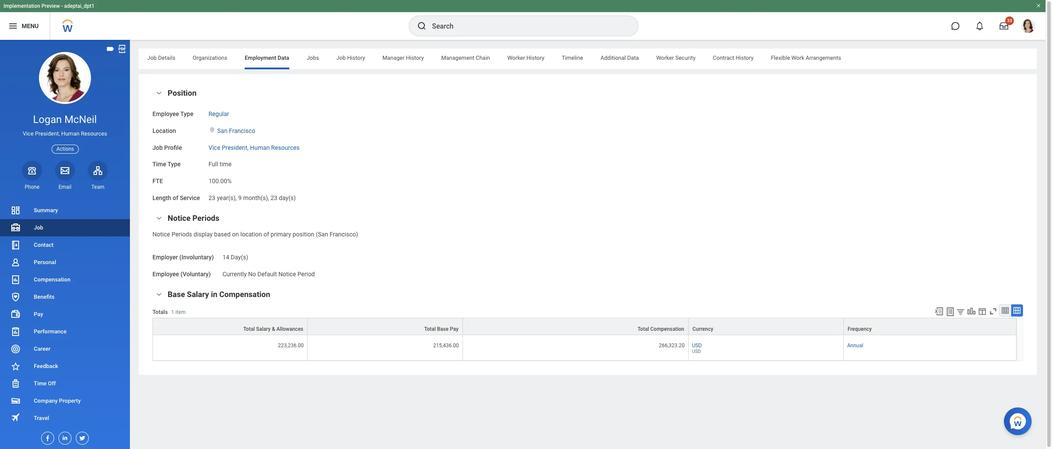 Task type: locate. For each thing, give the bounding box(es) containing it.
1 vertical spatial chevron down image
[[154, 215, 164, 221]]

vice up full
[[209, 144, 220, 151]]

1 vertical spatial resources
[[271, 144, 300, 151]]

frequency button
[[844, 318, 1017, 335]]

1 horizontal spatial time
[[153, 161, 166, 168]]

1 vertical spatial periods
[[172, 231, 192, 238]]

job image
[[10, 223, 21, 233]]

1 data from the left
[[278, 55, 289, 61]]

salary left &
[[256, 326, 271, 332]]

salary
[[187, 290, 209, 299], [256, 326, 271, 332]]

notice periods button
[[168, 213, 219, 223]]

0 horizontal spatial total
[[243, 326, 255, 332]]

2 history from the left
[[406, 55, 424, 61]]

length of service
[[153, 194, 200, 201]]

implementation preview -   adeptai_dpt1
[[3, 3, 94, 9]]

notifications large image
[[976, 22, 985, 30]]

0 horizontal spatial periods
[[172, 231, 192, 238]]

0 vertical spatial notice
[[168, 213, 191, 223]]

1 employee from the top
[[153, 111, 179, 117]]

job left profile
[[153, 144, 163, 151]]

type for employee type
[[180, 111, 193, 117]]

notice down length of service
[[168, 213, 191, 223]]

compensation up 266,323.20
[[651, 326, 685, 332]]

1 horizontal spatial data
[[628, 55, 639, 61]]

9
[[238, 194, 242, 201]]

feedback link
[[0, 358, 130, 375]]

type down position button on the left top
[[180, 111, 193, 117]]

0 vertical spatial pay
[[34, 311, 43, 318]]

travel
[[34, 415, 49, 422]]

periods down notice periods button
[[172, 231, 192, 238]]

1 vertical spatial time
[[34, 380, 47, 387]]

tab list
[[139, 49, 1037, 69]]

time up the fte
[[153, 161, 166, 168]]

history down the search workday search box
[[527, 55, 545, 61]]

currency
[[693, 326, 714, 332]]

1 vertical spatial notice
[[153, 231, 170, 238]]

0 horizontal spatial resources
[[81, 131, 107, 137]]

0 vertical spatial compensation
[[34, 276, 71, 283]]

1 vertical spatial human
[[250, 144, 270, 151]]

employment
[[245, 55, 276, 61]]

1 history from the left
[[347, 55, 365, 61]]

fullscreen image
[[989, 307, 998, 316]]

justify image
[[8, 21, 18, 31]]

adeptai_dpt1
[[64, 3, 94, 9]]

base right chevron down image
[[168, 290, 185, 299]]

3 total from the left
[[638, 326, 649, 332]]

period
[[298, 271, 315, 278]]

1 horizontal spatial vice
[[209, 144, 220, 151]]

twitter image
[[76, 432, 86, 442]]

fte element
[[209, 172, 232, 185]]

0 vertical spatial base
[[168, 290, 185, 299]]

employee inside notice periods group
[[153, 271, 179, 278]]

1 vertical spatial salary
[[256, 326, 271, 332]]

0 vertical spatial type
[[180, 111, 193, 117]]

1 horizontal spatial salary
[[256, 326, 271, 332]]

chain
[[476, 55, 490, 61]]

president, down logan at left
[[35, 131, 60, 137]]

0 horizontal spatial data
[[278, 55, 289, 61]]

2 data from the left
[[628, 55, 639, 61]]

job left the details
[[147, 55, 157, 61]]

full time element
[[209, 159, 232, 168]]

email logan mcneil element
[[55, 184, 75, 191]]

23 left year(s),
[[209, 194, 215, 201]]

president, inside navigation pane region
[[35, 131, 60, 137]]

1 row from the top
[[153, 318, 1017, 335]]

1 vertical spatial of
[[264, 231, 269, 238]]

history left manager
[[347, 55, 365, 61]]

0 horizontal spatial human
[[61, 131, 80, 137]]

san francisco
[[217, 127, 255, 134]]

1 horizontal spatial human
[[250, 144, 270, 151]]

team
[[91, 184, 104, 190]]

pay inside navigation pane region
[[34, 311, 43, 318]]

1 total from the left
[[243, 326, 255, 332]]

type for time type
[[168, 161, 181, 168]]

flexible
[[771, 55, 790, 61]]

contract history
[[713, 55, 754, 61]]

time off
[[34, 380, 56, 387]]

1 worker from the left
[[508, 55, 525, 61]]

1 vertical spatial vice
[[209, 144, 220, 151]]

type down profile
[[168, 161, 181, 168]]

periods up the "display"
[[193, 213, 219, 223]]

salary left 'in'
[[187, 290, 209, 299]]

2 row from the top
[[153, 335, 1017, 361]]

pay down benefits
[[34, 311, 43, 318]]

1 vertical spatial vice president, human resources
[[209, 144, 300, 151]]

2 horizontal spatial total
[[638, 326, 649, 332]]

currently no default notice period
[[223, 271, 315, 278]]

job right jobs
[[336, 55, 346, 61]]

off
[[48, 380, 56, 387]]

base up 215,436.00
[[437, 326, 449, 332]]

0 vertical spatial time
[[153, 161, 166, 168]]

list
[[0, 202, 130, 427]]

usd link
[[692, 341, 702, 349]]

company property image
[[10, 396, 21, 406]]

phone logan mcneil element
[[22, 184, 42, 191]]

2 horizontal spatial compensation
[[651, 326, 685, 332]]

profile logan mcneil image
[[1022, 19, 1036, 35]]

data right additional
[[628, 55, 639, 61]]

notice inside employee (voluntary) element
[[279, 271, 296, 278]]

on
[[232, 231, 239, 238]]

1 vertical spatial usd
[[692, 349, 701, 355]]

1 vertical spatial president,
[[222, 144, 249, 151]]

2 employee from the top
[[153, 271, 179, 278]]

job link
[[0, 219, 130, 237]]

human down francisco
[[250, 144, 270, 151]]

notice for notice periods display based on location of primary position (san francisco)
[[153, 231, 170, 238]]

tab list containing job details
[[139, 49, 1037, 69]]

1 horizontal spatial 23
[[271, 194, 278, 201]]

export to worksheets image
[[946, 307, 956, 317]]

item
[[176, 309, 186, 316]]

223,236.00
[[278, 343, 304, 349]]

length of service element
[[209, 189, 296, 202]]

implementation
[[3, 3, 40, 9]]

compensation down no
[[219, 290, 270, 299]]

worker down the search workday search box
[[508, 55, 525, 61]]

23 left day(s)
[[271, 194, 278, 201]]

0 vertical spatial salary
[[187, 290, 209, 299]]

0 vertical spatial resources
[[81, 131, 107, 137]]

0 horizontal spatial president,
[[35, 131, 60, 137]]

2 vertical spatial compensation
[[651, 326, 685, 332]]

san francisco link
[[217, 126, 255, 134]]

0 vertical spatial of
[[173, 194, 178, 201]]

total
[[243, 326, 255, 332], [425, 326, 436, 332], [638, 326, 649, 332]]

salary inside popup button
[[256, 326, 271, 332]]

1 horizontal spatial total
[[425, 326, 436, 332]]

total inside 'popup button'
[[638, 326, 649, 332]]

employee
[[153, 111, 179, 117], [153, 271, 179, 278]]

time left off
[[34, 380, 47, 387]]

view printable version (pdf) image
[[117, 44, 127, 54]]

chevron down image left 'position' on the left top of the page
[[154, 90, 164, 96]]

history
[[347, 55, 365, 61], [406, 55, 424, 61], [527, 55, 545, 61], [736, 55, 754, 61]]

0 vertical spatial human
[[61, 131, 80, 137]]

1 vertical spatial base
[[437, 326, 449, 332]]

0 horizontal spatial compensation
[[34, 276, 71, 283]]

management
[[441, 55, 475, 61]]

resources inside "link"
[[271, 144, 300, 151]]

type
[[180, 111, 193, 117], [168, 161, 181, 168]]

resources inside navigation pane region
[[81, 131, 107, 137]]

total salary & allowances
[[243, 326, 303, 332]]

2 vertical spatial notice
[[279, 271, 296, 278]]

worker
[[508, 55, 525, 61], [657, 55, 674, 61]]

chevron down image down length
[[154, 215, 164, 221]]

compensation down personal
[[34, 276, 71, 283]]

history right manager
[[406, 55, 424, 61]]

search image
[[417, 21, 427, 31]]

row containing total salary & allowances
[[153, 318, 1017, 335]]

president,
[[35, 131, 60, 137], [222, 144, 249, 151]]

0 vertical spatial vice president, human resources
[[23, 131, 107, 137]]

1 horizontal spatial pay
[[450, 326, 459, 332]]

view team image
[[93, 165, 103, 176]]

14
[[223, 254, 229, 261]]

notice periods display based on location of primary position (san francisco)
[[153, 231, 358, 238]]

time for time type
[[153, 161, 166, 168]]

worker left security
[[657, 55, 674, 61]]

salary for base
[[187, 290, 209, 299]]

feedback image
[[10, 361, 21, 372]]

job up "contact"
[[34, 224, 43, 231]]

employee (voluntary)
[[153, 271, 211, 278]]

1 horizontal spatial resources
[[271, 144, 300, 151]]

0 horizontal spatial vice president, human resources
[[23, 131, 107, 137]]

0 horizontal spatial of
[[173, 194, 178, 201]]

employee inside "position" group
[[153, 111, 179, 117]]

compensation image
[[10, 275, 21, 285]]

pay image
[[10, 309, 21, 320]]

0 vertical spatial usd
[[692, 343, 702, 349]]

service
[[180, 194, 200, 201]]

month(s),
[[243, 194, 269, 201]]

human down logan mcneil
[[61, 131, 80, 137]]

1 vertical spatial pay
[[450, 326, 459, 332]]

total inside popup button
[[243, 326, 255, 332]]

time inside 'link'
[[34, 380, 47, 387]]

tag image
[[106, 44, 115, 54]]

currently
[[223, 271, 247, 278]]

notice periods
[[168, 213, 219, 223]]

vice president, human resources down francisco
[[209, 144, 300, 151]]

1 horizontal spatial compensation
[[219, 290, 270, 299]]

0 horizontal spatial 23
[[209, 194, 215, 201]]

2 23 from the left
[[271, 194, 278, 201]]

row
[[153, 318, 1017, 335], [153, 335, 1017, 361]]

2 chevron down image from the top
[[154, 215, 164, 221]]

0 vertical spatial periods
[[193, 213, 219, 223]]

of left primary
[[264, 231, 269, 238]]

employer (involuntary)
[[153, 254, 214, 261]]

2 worker from the left
[[657, 55, 674, 61]]

time inside "position" group
[[153, 161, 166, 168]]

history right 'contract'
[[736, 55, 754, 61]]

career
[[34, 346, 50, 352]]

100.00%
[[209, 178, 232, 185]]

travel image
[[10, 413, 21, 423]]

employee down employer
[[153, 271, 179, 278]]

currency button
[[689, 318, 844, 335]]

vice
[[23, 131, 34, 137], [209, 144, 220, 151]]

0 horizontal spatial worker
[[508, 55, 525, 61]]

1 horizontal spatial periods
[[193, 213, 219, 223]]

0 vertical spatial employee
[[153, 111, 179, 117]]

1 chevron down image from the top
[[154, 90, 164, 96]]

1 horizontal spatial president,
[[222, 144, 249, 151]]

human inside vice president, human resources "link"
[[250, 144, 270, 151]]

usd down currency
[[692, 343, 702, 349]]

resources
[[81, 131, 107, 137], [271, 144, 300, 151]]

1 vertical spatial type
[[168, 161, 181, 168]]

usd down usd link
[[692, 349, 701, 355]]

contact
[[34, 242, 54, 248]]

2 total from the left
[[425, 326, 436, 332]]

notice up employer
[[153, 231, 170, 238]]

career image
[[10, 344, 21, 354]]

list containing summary
[[0, 202, 130, 427]]

performance image
[[10, 327, 21, 337]]

0 vertical spatial vice
[[23, 131, 34, 137]]

vice down logan at left
[[23, 131, 34, 137]]

0 horizontal spatial time
[[34, 380, 47, 387]]

notice left period
[[279, 271, 296, 278]]

chevron down image inside notice periods group
[[154, 215, 164, 221]]

1 horizontal spatial worker
[[657, 55, 674, 61]]

jobs
[[307, 55, 319, 61]]

periods
[[193, 213, 219, 223], [172, 231, 192, 238]]

job details
[[147, 55, 175, 61]]

vice president, human resources down logan mcneil
[[23, 131, 107, 137]]

0 vertical spatial president,
[[35, 131, 60, 137]]

time
[[153, 161, 166, 168], [34, 380, 47, 387]]

notice
[[168, 213, 191, 223], [153, 231, 170, 238], [279, 271, 296, 278]]

contact link
[[0, 237, 130, 254]]

vice president, human resources
[[23, 131, 107, 137], [209, 144, 300, 151]]

allowances
[[277, 326, 303, 332]]

data
[[278, 55, 289, 61], [628, 55, 639, 61]]

23
[[209, 194, 215, 201], [271, 194, 278, 201]]

data right "employment"
[[278, 55, 289, 61]]

chevron down image
[[154, 90, 164, 96], [154, 215, 164, 221]]

1 vertical spatial employee
[[153, 271, 179, 278]]

0 vertical spatial chevron down image
[[154, 90, 164, 96]]

team logan mcneil element
[[88, 184, 108, 191]]

job inside "position" group
[[153, 144, 163, 151]]

toolbar
[[931, 305, 1024, 318]]

table image
[[1001, 306, 1010, 315]]

0 horizontal spatial pay
[[34, 311, 43, 318]]

mcneil
[[64, 114, 97, 126]]

0 horizontal spatial vice
[[23, 131, 34, 137]]

day(s)
[[279, 194, 296, 201]]

phone image
[[26, 165, 38, 176]]

job
[[147, 55, 157, 61], [336, 55, 346, 61], [153, 144, 163, 151], [34, 224, 43, 231]]

security
[[676, 55, 696, 61]]

pay link
[[0, 306, 130, 323]]

vice inside navigation pane region
[[23, 131, 34, 137]]

pay inside popup button
[[450, 326, 459, 332]]

employee up "location"
[[153, 111, 179, 117]]

default
[[258, 271, 277, 278]]

president, inside vice president, human resources "link"
[[222, 144, 249, 151]]

total inside popup button
[[425, 326, 436, 332]]

of right length
[[173, 194, 178, 201]]

chevron down image inside "position" group
[[154, 90, 164, 96]]

1 horizontal spatial base
[[437, 326, 449, 332]]

0 horizontal spatial salary
[[187, 290, 209, 299]]

3 history from the left
[[527, 55, 545, 61]]

23 year(s), 9 month(s), 23 day(s)
[[209, 194, 296, 201]]

1 horizontal spatial of
[[264, 231, 269, 238]]

president, down san francisco
[[222, 144, 249, 151]]

1 23 from the left
[[209, 194, 215, 201]]

menu button
[[0, 12, 50, 40]]

pay up 215,436.00
[[450, 326, 459, 332]]

4 history from the left
[[736, 55, 754, 61]]

1 horizontal spatial vice president, human resources
[[209, 144, 300, 151]]



Task type: describe. For each thing, give the bounding box(es) containing it.
of inside "position" group
[[173, 194, 178, 201]]

flexible work arrangements
[[771, 55, 842, 61]]

regular link
[[209, 109, 229, 117]]

total base pay
[[425, 326, 459, 332]]

worker for worker history
[[508, 55, 525, 61]]

day(s)
[[231, 254, 248, 261]]

linkedin image
[[59, 432, 68, 442]]

in
[[211, 290, 217, 299]]

time
[[220, 161, 232, 168]]

benefits image
[[10, 292, 21, 302]]

year(s),
[[217, 194, 237, 201]]

email
[[59, 184, 71, 190]]

job history
[[336, 55, 365, 61]]

base inside popup button
[[437, 326, 449, 332]]

fte
[[153, 178, 163, 185]]

career link
[[0, 341, 130, 358]]

vice president, human resources inside navigation pane region
[[23, 131, 107, 137]]

total for total compensation
[[638, 326, 649, 332]]

location
[[153, 127, 176, 134]]

33
[[1008, 18, 1013, 23]]

francisco
[[229, 127, 255, 134]]

employee for employee (voluntary)
[[153, 271, 179, 278]]

francisco)
[[330, 231, 358, 238]]

total compensation button
[[463, 318, 688, 335]]

length
[[153, 194, 171, 201]]

compensation inside 'popup button'
[[651, 326, 685, 332]]

total base pay button
[[308, 318, 463, 335]]

annual link
[[848, 341, 864, 349]]

data for additional data
[[628, 55, 639, 61]]

salary for total
[[256, 326, 271, 332]]

summary image
[[10, 205, 21, 216]]

(involuntary)
[[179, 254, 214, 261]]

worker security
[[657, 55, 696, 61]]

base salary in compensation button
[[168, 290, 270, 299]]

Search Workday  search field
[[432, 16, 620, 36]]

base salary in compensation group
[[153, 289, 1024, 361]]

toolbar inside base salary in compensation group
[[931, 305, 1024, 318]]

export to excel image
[[935, 307, 944, 316]]

position button
[[168, 88, 197, 98]]

details
[[158, 55, 175, 61]]

worker history
[[508, 55, 545, 61]]

timeline
[[562, 55, 584, 61]]

menu
[[22, 22, 39, 29]]

2 usd from the top
[[692, 349, 701, 355]]

(san
[[316, 231, 328, 238]]

33 button
[[995, 16, 1014, 36]]

summary link
[[0, 202, 130, 219]]

vice president, human resources link
[[209, 142, 300, 151]]

navigation pane region
[[0, 40, 130, 449]]

chevron down image for notice periods
[[154, 215, 164, 221]]

row containing 223,236.00
[[153, 335, 1017, 361]]

work
[[792, 55, 805, 61]]

periods for notice periods
[[193, 213, 219, 223]]

time type
[[153, 161, 181, 168]]

feedback
[[34, 363, 58, 370]]

select to filter grid data image
[[956, 307, 966, 316]]

job for job history
[[336, 55, 346, 61]]

expand table image
[[1013, 306, 1022, 315]]

0 horizontal spatial base
[[168, 290, 185, 299]]

mail image
[[60, 165, 70, 176]]

property
[[59, 398, 81, 404]]

position
[[168, 88, 197, 98]]

position
[[293, 231, 315, 238]]

employment data
[[245, 55, 289, 61]]

vice inside "link"
[[209, 144, 220, 151]]

employer
[[153, 254, 178, 261]]

primary
[[271, 231, 291, 238]]

regular
[[209, 111, 229, 117]]

data for employment data
[[278, 55, 289, 61]]

-
[[61, 3, 63, 9]]

expand/collapse chart image
[[967, 307, 977, 316]]

arrangements
[[806, 55, 842, 61]]

manager history
[[383, 55, 424, 61]]

position group
[[153, 88, 1024, 203]]

history for worker history
[[527, 55, 545, 61]]

contact image
[[10, 240, 21, 250]]

notice for notice periods
[[168, 213, 191, 223]]

facebook image
[[42, 432, 51, 442]]

employee type
[[153, 111, 193, 117]]

history for manager history
[[406, 55, 424, 61]]

based
[[214, 231, 231, 238]]

location image
[[209, 127, 216, 133]]

(voluntary)
[[181, 271, 211, 278]]

performance
[[34, 328, 67, 335]]

of inside notice periods group
[[264, 231, 269, 238]]

history for contract history
[[736, 55, 754, 61]]

travel link
[[0, 410, 130, 427]]

logan
[[33, 114, 62, 126]]

totals
[[153, 309, 168, 316]]

job profile
[[153, 144, 182, 151]]

company property link
[[0, 393, 130, 410]]

inbox large image
[[1000, 22, 1009, 30]]

history for job history
[[347, 55, 365, 61]]

phone
[[25, 184, 39, 190]]

employee for employee type
[[153, 111, 179, 117]]

total for total salary & allowances
[[243, 326, 255, 332]]

215,436.00
[[433, 343, 459, 349]]

summary
[[34, 207, 58, 214]]

close environment banner image
[[1037, 3, 1042, 8]]

chevron down image for position
[[154, 90, 164, 96]]

notice periods group
[[153, 213, 1024, 279]]

human inside navigation pane region
[[61, 131, 80, 137]]

email button
[[55, 161, 75, 191]]

menu banner
[[0, 0, 1046, 40]]

san
[[217, 127, 228, 134]]

compensation inside navigation pane region
[[34, 276, 71, 283]]

benefits
[[34, 294, 55, 300]]

14 day(s)
[[223, 254, 248, 261]]

vice president, human resources inside "position" group
[[209, 144, 300, 151]]

frequency
[[848, 326, 872, 332]]

periods for notice periods display based on location of primary position (san francisco)
[[172, 231, 192, 238]]

job inside 'link'
[[34, 224, 43, 231]]

job for job details
[[147, 55, 157, 61]]

employer (involuntary) element
[[223, 249, 248, 262]]

phone button
[[22, 161, 42, 191]]

compensation link
[[0, 271, 130, 289]]

click to view/edit grid preferences image
[[978, 307, 988, 316]]

time off link
[[0, 375, 130, 393]]

time for time off
[[34, 380, 47, 387]]

personal link
[[0, 254, 130, 271]]

actions
[[56, 146, 74, 152]]

manager
[[383, 55, 405, 61]]

employee (voluntary) element
[[223, 266, 315, 279]]

total compensation
[[638, 326, 685, 332]]

contract
[[713, 55, 735, 61]]

no
[[248, 271, 256, 278]]

266,323.20
[[659, 343, 685, 349]]

location
[[241, 231, 262, 238]]

chevron down image
[[154, 292, 164, 298]]

total for total base pay
[[425, 326, 436, 332]]

management chain
[[441, 55, 490, 61]]

1
[[171, 309, 174, 316]]

1 usd from the top
[[692, 343, 702, 349]]

worker for worker security
[[657, 55, 674, 61]]

time off image
[[10, 379, 21, 389]]

preview
[[41, 3, 60, 9]]

1 vertical spatial compensation
[[219, 290, 270, 299]]

job for job profile
[[153, 144, 163, 151]]

personal image
[[10, 257, 21, 268]]



Task type: vqa. For each thing, say whether or not it's contained in the screenshot.
the Change Password link
no



